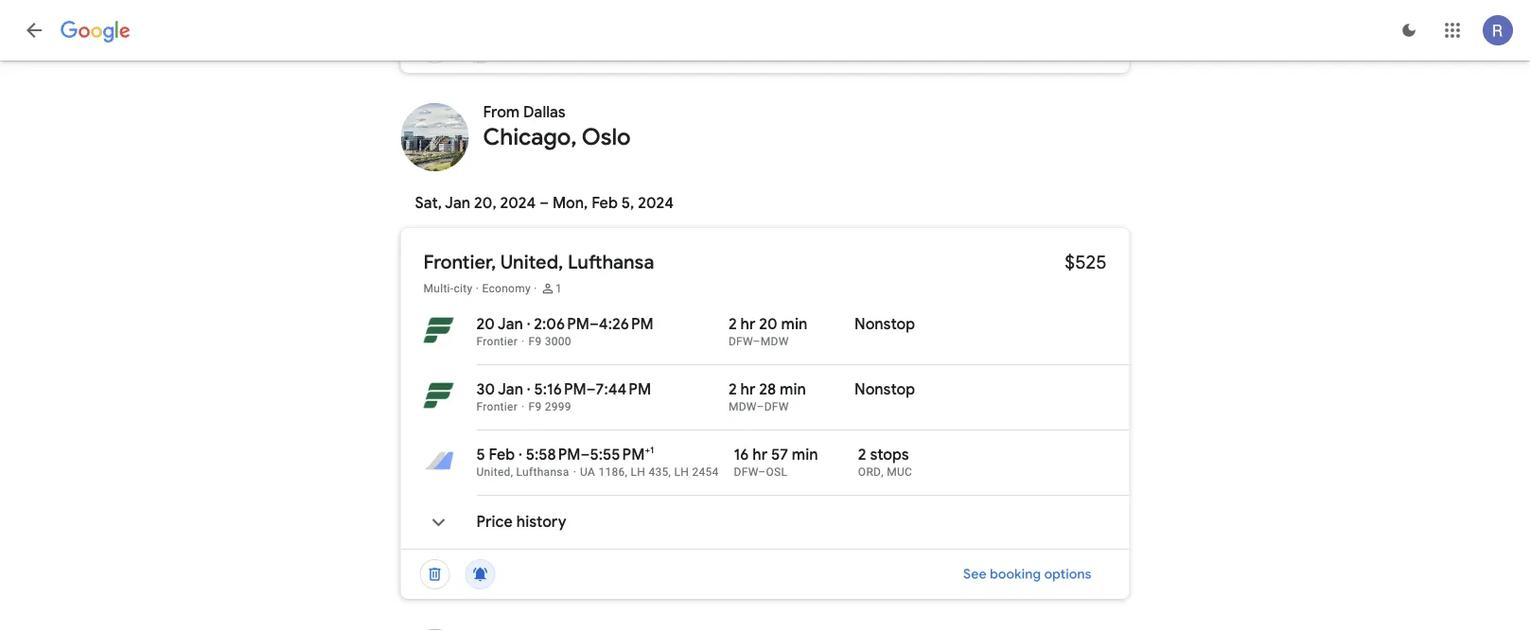 Task type: vqa. For each thing, say whether or not it's contained in the screenshot.
kg related to 7:30 AM
no



Task type: locate. For each thing, give the bounding box(es) containing it.
sat,
[[415, 194, 442, 213]]

5:16 pm – 7:44 pm
[[534, 380, 651, 399]]

muc
[[887, 466, 912, 479]]

history
[[516, 512, 566, 532]]

0 horizontal spatial lh
[[631, 466, 645, 479]]

28
[[759, 380, 776, 399]]

0 vertical spatial 2
[[729, 315, 737, 334]]

1
[[555, 282, 562, 295], [650, 444, 654, 456]]

airline logo image left 30
[[423, 380, 454, 411]]

airline logo image left 5
[[423, 446, 454, 476]]

0 vertical spatial min
[[781, 315, 807, 334]]

united , lufthansa
[[476, 466, 569, 479]]

1 vertical spatial mdw
[[729, 400, 756, 414]]

1 airline logo image from the top
[[423, 315, 454, 345]]

, left muc
[[881, 466, 884, 479]]

osl
[[766, 466, 787, 479]]

, down 5 feb
[[511, 466, 513, 479]]

2 inside 2 hr 28 min mdw – dfw
[[729, 380, 737, 399]]

0 horizontal spatial mdw
[[729, 400, 756, 414]]

min for 2 hr 20 min
[[781, 315, 807, 334]]

f9
[[528, 335, 542, 348], [528, 400, 542, 414]]

4 , from the left
[[881, 466, 884, 479]]

hr inside 2 hr 28 min mdw – dfw
[[740, 380, 756, 399]]

1 down frontier, united, lufthansa
[[555, 282, 562, 295]]

min inside 2 hr 20 min dfw – mdw
[[781, 315, 807, 334]]

0 vertical spatial 1
[[555, 282, 562, 295]]

frontier down 30 jan
[[476, 400, 518, 414]]

1 horizontal spatial 20
[[759, 315, 778, 334]]

airline logo image down the multi-
[[423, 315, 454, 345]]

min inside 2 hr 28 min mdw – dfw
[[780, 380, 806, 399]]

1 vertical spatial feb
[[489, 445, 515, 465]]

lufthansa for frontier, united, lufthansa
[[568, 250, 654, 274]]

hr for 20
[[740, 315, 756, 334]]

0 vertical spatial f9
[[528, 335, 542, 348]]

20
[[476, 315, 495, 334], [759, 315, 778, 334]]

2 vertical spatial 2
[[858, 445, 866, 465]]

2999
[[545, 400, 571, 414]]

, down 5:55 pm
[[625, 466, 628, 479]]

from dallas chicago, oslo
[[483, 103, 631, 151]]

2 for 2 hr 28 min
[[729, 380, 737, 399]]

frontier down 20 jan
[[476, 335, 518, 348]]

lh right 435
[[674, 466, 689, 479]]

1 vertical spatial frontier
[[476, 400, 518, 414]]

mdw inside 2 hr 28 min mdw – dfw
[[729, 400, 756, 414]]

1 vertical spatial lufthansa
[[516, 466, 569, 479]]

lh
[[631, 466, 645, 479], [674, 466, 689, 479]]

min right the 28
[[780, 380, 806, 399]]

 image
[[527, 315, 530, 334]]

hr left the 28
[[740, 380, 756, 399]]

lufthansa down 5:58 pm
[[516, 466, 569, 479]]

min inside 16 hr 57 min dfw – osl
[[792, 445, 818, 465]]

0 vertical spatial hr
[[740, 315, 756, 334]]

1 horizontal spatial mdw
[[761, 335, 789, 348]]

1186
[[598, 466, 625, 479]]

2 vertical spatial jan
[[498, 380, 523, 399]]

3000
[[545, 335, 571, 348]]

1 vertical spatial nonstop
[[855, 380, 915, 399]]

jan right 30
[[498, 380, 523, 399]]

1 vertical spatial dfw
[[764, 400, 789, 414]]

1 2024 from the left
[[500, 194, 536, 213]]

2024 right 20,
[[500, 194, 536, 213]]

1 vertical spatial 1
[[650, 444, 654, 456]]

5
[[476, 445, 485, 465]]

1 horizontal spatial 1
[[650, 444, 654, 456]]

airline logo image
[[423, 315, 454, 345], [423, 380, 454, 411], [423, 446, 454, 476]]

united
[[476, 466, 511, 479]]

from
[[483, 103, 520, 122]]

2 inside "2 stops ord , muc"
[[858, 445, 866, 465]]

frontier for 20
[[476, 335, 518, 348]]

hr up 2 hr 28 min mdw – dfw
[[740, 315, 756, 334]]

price history
[[476, 512, 566, 532]]

jan for 30
[[498, 380, 523, 399]]

1 frontier from the top
[[476, 335, 518, 348]]

frontier
[[476, 335, 518, 348], [476, 400, 518, 414]]

jan left 20,
[[445, 194, 470, 213]]

0 vertical spatial dfw
[[729, 335, 753, 348]]

jan for 20
[[498, 315, 523, 334]]

lh left 435
[[631, 466, 645, 479]]

dfw up 2 hr 28 min mdw – dfw
[[729, 335, 753, 348]]

2 left the 28
[[729, 380, 737, 399]]

1 f9 from the top
[[528, 335, 542, 348]]

0 horizontal spatial 20
[[476, 315, 495, 334]]

2 20 from the left
[[759, 315, 778, 334]]

2 for 2 hr 20 min
[[729, 315, 737, 334]]

mdw up 16
[[729, 400, 756, 414]]

hr for 28
[[740, 380, 756, 399]]

2 vertical spatial dfw
[[734, 466, 758, 479]]

1 vertical spatial 2
[[729, 380, 737, 399]]

2 nonstop from the top
[[855, 380, 915, 399]]

, left the 2454
[[669, 466, 671, 479]]

airline logo image for 30
[[423, 380, 454, 411]]

1 up ua 1186 , lh 435 , lh 2454
[[650, 444, 654, 456]]

30 jan
[[476, 380, 523, 399]]

1 vertical spatial f9
[[528, 400, 542, 414]]

0 vertical spatial lufthansa
[[568, 250, 654, 274]]

f9 left 3000
[[528, 335, 542, 348]]

–
[[540, 194, 549, 213], [589, 315, 599, 334], [753, 335, 761, 348], [586, 380, 596, 399], [756, 400, 764, 414], [581, 445, 590, 465], [758, 466, 766, 479]]

2 hr 20 min dfw – mdw
[[729, 315, 807, 348]]

0 vertical spatial frontier
[[476, 335, 518, 348]]

2 up 'ord'
[[858, 445, 866, 465]]

mdw up the 28
[[761, 335, 789, 348]]

1 vertical spatial airline logo image
[[423, 380, 454, 411]]

f9 left 2999
[[528, 400, 542, 414]]

jan
[[445, 194, 470, 213], [498, 315, 523, 334], [498, 380, 523, 399]]

2 up 2 hr 28 min mdw – dfw
[[729, 315, 737, 334]]

f9 for 30 jan
[[528, 400, 542, 414]]

2454
[[692, 466, 719, 479]]

1 vertical spatial hr
[[740, 380, 756, 399]]

sat, jan 20, 2024 – mon, feb 5, 2024
[[415, 194, 674, 213]]

2 airline logo image from the top
[[423, 380, 454, 411]]

nonstop
[[855, 315, 915, 334], [855, 380, 915, 399]]

1 lh from the left
[[631, 466, 645, 479]]

hr inside 2 hr 20 min dfw – mdw
[[740, 315, 756, 334]]

,
[[511, 466, 513, 479], [625, 466, 628, 479], [669, 466, 671, 479], [881, 466, 884, 479]]

dfw inside 2 hr 20 min dfw – mdw
[[729, 335, 753, 348]]

2 vertical spatial min
[[792, 445, 818, 465]]

0 vertical spatial nonstop
[[855, 315, 915, 334]]

go back image
[[23, 19, 45, 42]]

20 down multi-city economy on the top left of page
[[476, 315, 495, 334]]

price history graph image
[[416, 500, 461, 545]]

0 vertical spatial feb
[[592, 194, 618, 213]]

5,
[[621, 194, 634, 213]]

hr inside 16 hr 57 min dfw – osl
[[752, 445, 768, 465]]

2 frontier from the top
[[476, 400, 518, 414]]

2024 right 5,
[[638, 194, 674, 213]]

change appearance image
[[1386, 8, 1432, 53]]

0 horizontal spatial 1
[[555, 282, 562, 295]]

0 vertical spatial mdw
[[761, 335, 789, 348]]

min right 57
[[792, 445, 818, 465]]

4:26 pm
[[599, 315, 654, 334]]

see booking options
[[963, 566, 1091, 583]]

united,
[[500, 250, 563, 274]]

feb up united
[[489, 445, 515, 465]]

1 vertical spatial jan
[[498, 315, 523, 334]]

5:58 pm – 5:55 pm + 1
[[526, 444, 654, 465]]

0 horizontal spatial 2024
[[500, 194, 536, 213]]

2 vertical spatial airline logo image
[[423, 446, 454, 476]]

30
[[476, 380, 495, 399]]

1 vertical spatial min
[[780, 380, 806, 399]]

2
[[729, 315, 737, 334], [729, 380, 737, 399], [858, 445, 866, 465]]

dfw down the 28
[[764, 400, 789, 414]]

0 vertical spatial airline logo image
[[423, 315, 454, 345]]

2 stops ord , muc
[[858, 445, 912, 479]]

mdw
[[761, 335, 789, 348], [729, 400, 756, 414]]

1 nonstop from the top
[[855, 315, 915, 334]]

min up 2 hr 28 min mdw – dfw
[[781, 315, 807, 334]]

1 horizontal spatial lh
[[674, 466, 689, 479]]

lufthansa down 5,
[[568, 250, 654, 274]]

 image
[[573, 466, 576, 479]]

dfw
[[729, 335, 753, 348], [764, 400, 789, 414], [734, 466, 758, 479]]

hr
[[740, 315, 756, 334], [740, 380, 756, 399], [752, 445, 768, 465]]

2 inside 2 hr 20 min dfw – mdw
[[729, 315, 737, 334]]

57
[[771, 445, 788, 465]]

hr right 16
[[752, 445, 768, 465]]

525 US dollars text field
[[1065, 250, 1107, 274]]

1 horizontal spatial 2024
[[638, 194, 674, 213]]

frontier for 30
[[476, 400, 518, 414]]

2 f9 from the top
[[528, 400, 542, 414]]

0 vertical spatial jan
[[445, 194, 470, 213]]

lufthansa
[[568, 250, 654, 274], [516, 466, 569, 479]]

feb left 5,
[[592, 194, 618, 213]]

min
[[781, 315, 807, 334], [780, 380, 806, 399], [792, 445, 818, 465]]

2024
[[500, 194, 536, 213], [638, 194, 674, 213]]

2 for 2
[[858, 445, 866, 465]]

dfw down 16
[[734, 466, 758, 479]]

20 up the 28
[[759, 315, 778, 334]]

2 vertical spatial hr
[[752, 445, 768, 465]]

jan for sat,
[[445, 194, 470, 213]]

3 airline logo image from the top
[[423, 446, 454, 476]]

5:58 pm
[[526, 445, 581, 465]]

dfw inside 16 hr 57 min dfw – osl
[[734, 466, 758, 479]]

feb
[[592, 194, 618, 213], [489, 445, 515, 465]]

oslo
[[582, 123, 631, 151]]

remove saved flight, round trip from austin to new york or newark.thu, nov 30 – thu, dec 7 image
[[412, 26, 458, 71]]

chicago,
[[483, 123, 577, 151]]

jan down economy
[[498, 315, 523, 334]]

nonstop for 2 hr 20 min
[[855, 315, 915, 334]]



Task type: describe. For each thing, give the bounding box(es) containing it.
min for 16 hr 57 min
[[792, 445, 818, 465]]

ord
[[858, 466, 881, 479]]

frontier, united, lufthansa
[[423, 250, 654, 274]]

3 , from the left
[[669, 466, 671, 479]]

ua
[[580, 466, 595, 479]]

min for 2 hr 28 min
[[780, 380, 806, 399]]

see
[[963, 566, 987, 583]]

remove saved flight, one way trip from dallas to chicago.sat, jan 20, 2024 – mon, feb 5, 2024 image
[[412, 552, 458, 597]]

20,
[[474, 194, 497, 213]]

0 horizontal spatial feb
[[489, 445, 515, 465]]

disable email notifications for solution, one way trip from dallas to chicago.sat, jan 20, 2024 – mon, feb 5, 2024 image
[[458, 552, 503, 597]]

stops
[[870, 445, 909, 465]]

2 , from the left
[[625, 466, 628, 479]]

options
[[1044, 566, 1091, 583]]

– inside 16 hr 57 min dfw – osl
[[758, 466, 766, 479]]

hr for 57
[[752, 445, 768, 465]]

+
[[645, 444, 650, 456]]

mon,
[[553, 194, 588, 213]]

– inside 2 hr 28 min mdw – dfw
[[756, 400, 764, 414]]

5 feb
[[476, 445, 515, 465]]

1 , from the left
[[511, 466, 513, 479]]

$525
[[1065, 250, 1107, 274]]

5:16 pm
[[534, 380, 586, 399]]

dfw for 20
[[729, 335, 753, 348]]

airline logo image for 5
[[423, 446, 454, 476]]

– inside 2 hr 20 min dfw – mdw
[[753, 335, 761, 348]]

lufthansa for united , lufthansa
[[516, 466, 569, 479]]

frontier,
[[423, 250, 496, 274]]

disable email notifications for solution, round trip from austin to new york or newark.thu, nov 30 – thu, dec 7 image
[[458, 26, 503, 71]]

multi-city economy
[[423, 282, 531, 295]]

booking
[[990, 566, 1041, 583]]

mdw inside 2 hr 20 min dfw – mdw
[[761, 335, 789, 348]]

2:06 pm – 4:26 pm
[[534, 315, 654, 334]]

, inside "2 stops ord , muc"
[[881, 466, 884, 479]]

city
[[454, 282, 473, 295]]

airline logo image for 20
[[423, 315, 454, 345]]

price
[[476, 512, 513, 532]]

2 lh from the left
[[674, 466, 689, 479]]

1 passenger text field
[[555, 281, 562, 296]]

16 hr 57 min dfw – osl
[[734, 445, 818, 479]]

2 hr 28 min mdw – dfw
[[729, 380, 806, 414]]

5:55 pm
[[590, 445, 645, 465]]

2 2024 from the left
[[638, 194, 674, 213]]

20 jan
[[476, 315, 523, 334]]

2:06 pm
[[534, 315, 589, 334]]

20 inside 2 hr 20 min dfw – mdw
[[759, 315, 778, 334]]

1 20 from the left
[[476, 315, 495, 334]]

economy
[[482, 282, 531, 295]]

1 inside the "5:58 pm – 5:55 pm + 1"
[[650, 444, 654, 456]]

dfw for 57
[[734, 466, 758, 479]]

multi-
[[423, 282, 454, 295]]

f9 for 20 jan
[[528, 335, 542, 348]]

7:44 pm
[[596, 380, 651, 399]]

nonstop for 2 hr 28 min
[[855, 380, 915, 399]]

1 horizontal spatial feb
[[592, 194, 618, 213]]

435
[[649, 466, 669, 479]]

dfw inside 2 hr 28 min mdw – dfw
[[764, 400, 789, 414]]

– inside the "5:58 pm – 5:55 pm + 1"
[[581, 445, 590, 465]]

ua 1186 , lh 435 , lh 2454
[[580, 466, 719, 479]]

f9 3000
[[528, 335, 571, 348]]

f9 2999
[[528, 400, 571, 414]]

dallas
[[523, 103, 566, 122]]

16
[[734, 445, 749, 465]]



